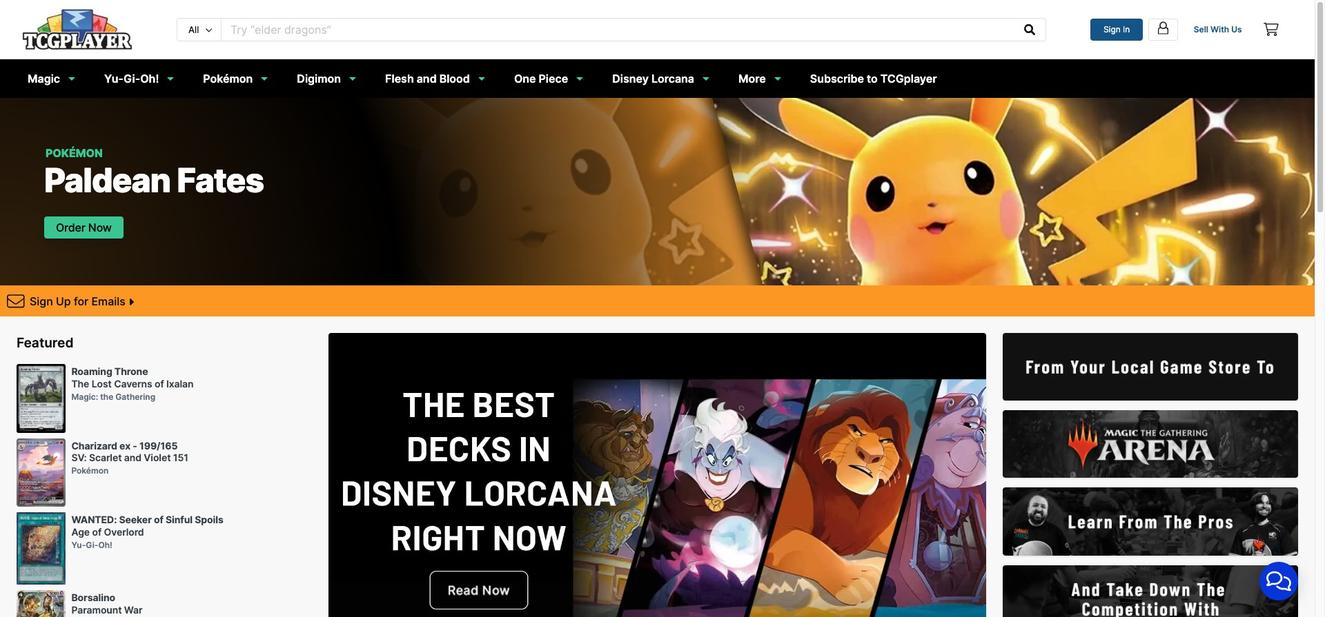 Task type: locate. For each thing, give the bounding box(es) containing it.
throne
[[115, 366, 148, 378]]

1 horizontal spatial oh!
[[140, 72, 159, 85]]

wanted: seeker of sinful spoils age of overlord yu-gi-oh!
[[71, 514, 224, 551]]

yu- down age
[[71, 540, 86, 551]]

0 vertical spatial gi-
[[124, 72, 140, 85]]

3 edge season 2 image from the top
[[1003, 488, 1299, 556]]

0 horizontal spatial gi-
[[86, 540, 98, 551]]

in
[[1123, 24, 1130, 34]]

of inside roaming throne the lost caverns of ixalan magic: the gathering
[[155, 378, 164, 390]]

1 vertical spatial and
[[124, 453, 141, 464]]

sign for sign in
[[1104, 24, 1121, 34]]

0 horizontal spatial oh!
[[98, 540, 112, 551]]

gi-
[[124, 72, 140, 85], [86, 540, 98, 551]]

and
[[417, 72, 437, 85], [124, 453, 141, 464]]

1 horizontal spatial sign
[[1104, 24, 1121, 34]]

sign left in
[[1104, 24, 1121, 34]]

tcgplayer
[[881, 72, 937, 85]]

roaming throne the lost caverns of ixalan magic: the gathering
[[71, 366, 194, 402]]

and right flesh
[[417, 72, 437, 85]]

roaming
[[71, 366, 112, 378]]

digimon
[[297, 72, 341, 85]]

for
[[74, 295, 89, 309]]

and down -
[[124, 453, 141, 464]]

sign in link
[[1091, 19, 1143, 41]]

piece
[[539, 72, 568, 85]]

more
[[739, 72, 766, 85]]

1 vertical spatial sign
[[30, 295, 53, 309]]

user icon image
[[1156, 21, 1171, 35]]

pokémon for pokémon
[[203, 72, 253, 85]]

subscribe
[[810, 72, 864, 85]]

of
[[155, 378, 164, 390], [154, 514, 163, 526], [92, 527, 102, 538]]

0 vertical spatial yu-
[[104, 72, 124, 85]]

yu-gi-oh!
[[104, 72, 159, 85]]

1 vertical spatial gi-
[[86, 540, 98, 551]]

flesh and blood
[[385, 72, 470, 85]]

oh! inside "wanted: seeker of sinful spoils age of overlord yu-gi-oh!"
[[98, 540, 112, 551]]

sign for sign up for emails
[[30, 295, 53, 309]]

0 vertical spatial and
[[417, 72, 437, 85]]

1 vertical spatial pokémon
[[46, 146, 103, 160]]

one piece
[[514, 72, 568, 85]]

edge season 2 image
[[1003, 334, 1299, 401], [1003, 411, 1299, 479], [1003, 488, 1299, 556], [1003, 566, 1299, 618]]

order
[[56, 221, 85, 234]]

magic
[[28, 72, 60, 85]]

featured
[[17, 335, 74, 352]]

yu-
[[104, 72, 124, 85], [71, 540, 86, 551]]

1 vertical spatial oh!
[[98, 540, 112, 551]]

yu- down tcgplayer.com image at the left top of page
[[104, 72, 124, 85]]

2 vertical spatial pokémon
[[71, 466, 109, 477]]

pokémon inside 'pokémon paldean fates'
[[46, 146, 103, 160]]

2 vertical spatial of
[[92, 527, 102, 538]]

pokémon paldean fates
[[44, 146, 264, 201]]

emails
[[91, 295, 126, 309]]

0 vertical spatial sign
[[1104, 24, 1121, 34]]

oh!
[[140, 72, 159, 85], [98, 540, 112, 551]]

0 horizontal spatial sign
[[30, 295, 53, 309]]

disney
[[613, 72, 649, 85]]

spoils
[[195, 514, 224, 526]]

sign
[[1104, 24, 1121, 34], [30, 295, 53, 309]]

roaming throne image
[[17, 365, 66, 433]]

0 vertical spatial of
[[155, 378, 164, 390]]

seeker
[[119, 514, 152, 526]]

pokémon for pokémon paldean fates
[[46, 146, 103, 160]]

sign left up
[[30, 295, 53, 309]]

0 vertical spatial pokémon
[[203, 72, 253, 85]]

order now
[[56, 221, 112, 234]]

borsalino paramount war
[[71, 592, 143, 616]]

wanted: seeker of sinful spoils image
[[17, 513, 66, 586]]

ixalan
[[166, 378, 194, 390]]

violet
[[144, 453, 171, 464]]

application
[[1243, 546, 1315, 618]]

charizard ex - 199/165 image
[[17, 439, 66, 507]]

sign up for emails
[[27, 295, 128, 309]]

ex
[[119, 440, 131, 452]]

sign in
[[1104, 24, 1130, 34]]

submit your search image
[[1025, 24, 1036, 35]]

pokémon
[[203, 72, 253, 85], [46, 146, 103, 160], [71, 466, 109, 477]]

None text field
[[222, 19, 1015, 41]]

yu- inside "wanted: seeker of sinful spoils age of overlord yu-gi-oh!"
[[71, 540, 86, 551]]

2 edge season 2 image from the top
[[1003, 411, 1299, 479]]

1 horizontal spatial and
[[417, 72, 437, 85]]

scarlet
[[89, 453, 122, 464]]

lost
[[92, 378, 112, 390]]

fates
[[177, 160, 264, 201]]

sign up for emails link
[[7, 292, 134, 310]]

flesh
[[385, 72, 414, 85]]

of left sinful
[[154, 514, 163, 526]]

of down wanted:
[[92, 527, 102, 538]]

1 vertical spatial yu-
[[71, 540, 86, 551]]

lorcana
[[652, 72, 695, 85]]

up
[[56, 295, 71, 309]]

blood
[[440, 72, 470, 85]]

0 horizontal spatial yu-
[[71, 540, 86, 551]]

tcgplayer.com image
[[22, 9, 133, 50]]

wanted:
[[71, 514, 117, 526]]

of left ixalan
[[155, 378, 164, 390]]

0 horizontal spatial and
[[124, 453, 141, 464]]



Task type: describe. For each thing, give the bounding box(es) containing it.
sell with us
[[1194, 24, 1242, 34]]

the
[[100, 392, 113, 402]]

envelope image
[[7, 292, 25, 310]]

charizard ex - 199/165 sv: scarlet and violet 151 pokémon
[[71, 440, 188, 477]]

1 vertical spatial of
[[154, 514, 163, 526]]

4 edge season 2 image from the top
[[1003, 566, 1299, 618]]

overlord
[[104, 527, 144, 538]]

sell with us link
[[1184, 19, 1253, 41]]

magic:
[[71, 392, 98, 402]]

borsalino image
[[17, 591, 66, 618]]

1 edge season 2 image from the top
[[1003, 334, 1299, 401]]

sv:
[[71, 453, 87, 464]]

1 horizontal spatial yu-
[[104, 72, 124, 85]]

0 vertical spatial oh!
[[140, 72, 159, 85]]

the
[[71, 378, 89, 390]]

charizard
[[71, 440, 117, 452]]

age
[[71, 527, 90, 538]]

pokémon inside 'charizard ex - 199/165 sv: scarlet and violet 151 pokémon'
[[71, 466, 109, 477]]

1 horizontal spatial gi-
[[124, 72, 140, 85]]

view your shopping cart image
[[1264, 23, 1279, 36]]

now
[[88, 221, 112, 234]]

and inside 'charizard ex - 199/165 sv: scarlet and violet 151 pokémon'
[[124, 453, 141, 464]]

caverns
[[114, 378, 152, 390]]

-
[[133, 440, 137, 452]]

with
[[1211, 24, 1230, 34]]

gi- inside "wanted: seeker of sinful spoils age of overlord yu-gi-oh!"
[[86, 540, 98, 551]]

subscribe to tcgplayer link
[[802, 65, 946, 92]]

151
[[173, 453, 188, 464]]

caret right image
[[128, 297, 134, 308]]

one
[[514, 72, 536, 85]]

us
[[1232, 24, 1242, 34]]

to
[[867, 72, 878, 85]]

the best decks in the disney lorcana card game right now image
[[329, 334, 986, 618]]

sell
[[1194, 24, 1209, 34]]

disney lorcana
[[613, 72, 695, 85]]

sinful
[[166, 514, 193, 526]]

paramount
[[71, 605, 122, 616]]

borsalino
[[71, 592, 115, 604]]

subscribe to tcgplayer
[[810, 72, 937, 85]]

199/165
[[139, 440, 178, 452]]

paldean
[[44, 160, 170, 201]]

gathering
[[116, 392, 155, 402]]

war
[[124, 605, 143, 616]]



Task type: vqa. For each thing, say whether or not it's contained in the screenshot.
first Pikachu image from left
no



